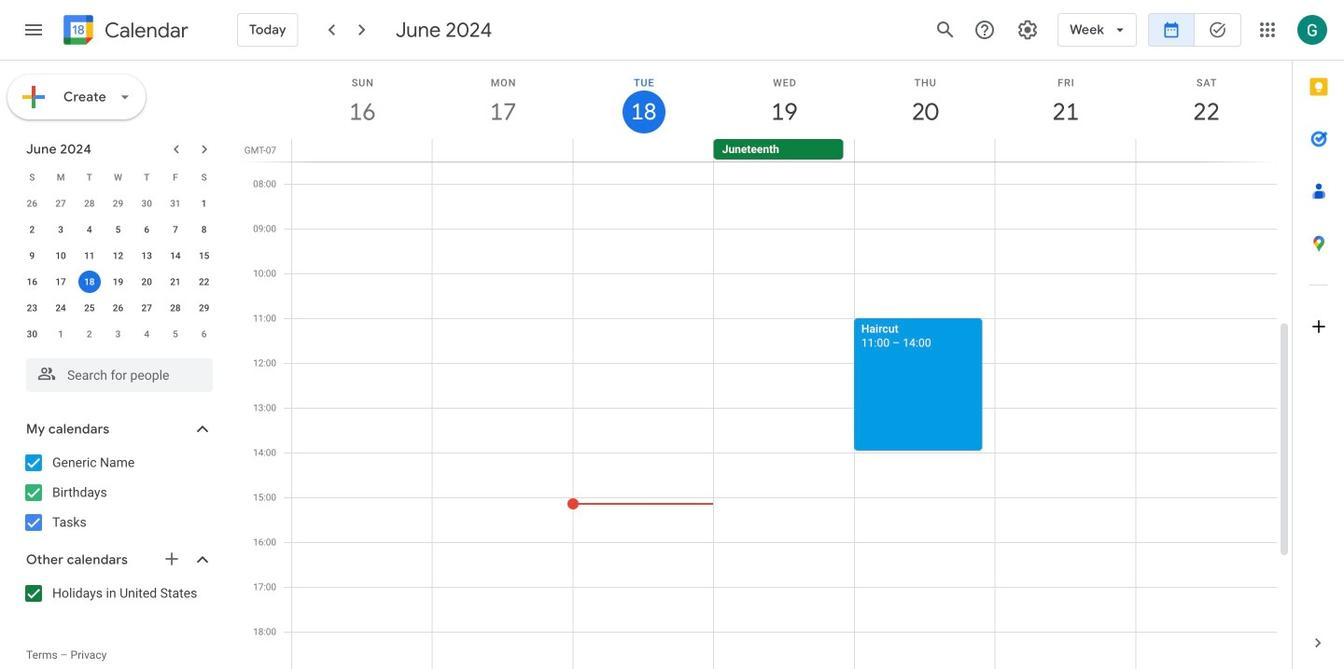Task type: describe. For each thing, give the bounding box(es) containing it.
saturday, june 22 element
[[1136, 61, 1277, 139]]

23 element
[[21, 297, 43, 319]]

my calendars list
[[4, 448, 231, 538]]

29 element
[[193, 297, 215, 319]]

1 element
[[193, 192, 215, 215]]

19 element
[[107, 271, 129, 293]]

26 element
[[107, 297, 129, 319]]

wednesday, june 19 element
[[714, 61, 855, 139]]

20 element
[[136, 271, 158, 293]]

9 element
[[21, 245, 43, 267]]

thursday, june 20 element
[[855, 61, 996, 139]]

10 element
[[50, 245, 72, 267]]

july 6 element
[[193, 323, 215, 345]]

may 30 element
[[136, 192, 158, 215]]

21 element
[[164, 271, 187, 293]]

18, today element
[[78, 271, 101, 293]]

3 element
[[50, 218, 72, 241]]

friday, june 21 element
[[996, 61, 1136, 139]]

may 31 element
[[164, 192, 187, 215]]

july 4 element
[[136, 323, 158, 345]]

Search for people text field
[[37, 358, 202, 392]]

4 element
[[78, 218, 101, 241]]

8 element
[[193, 218, 215, 241]]

july 5 element
[[164, 323, 187, 345]]

may 28 element
[[78, 192, 101, 215]]

22 element
[[193, 271, 215, 293]]

12 element
[[107, 245, 129, 267]]



Task type: locate. For each thing, give the bounding box(es) containing it.
14 element
[[164, 245, 187, 267]]

27 element
[[136, 297, 158, 319]]

row group
[[18, 190, 218, 347]]

cell inside june 2024 grid
[[75, 269, 104, 295]]

25 element
[[78, 297, 101, 319]]

monday, june 17 element
[[433, 61, 573, 139]]

calendar element
[[60, 11, 188, 52]]

main drawer image
[[22, 19, 45, 41]]

15 element
[[193, 245, 215, 267]]

tuesday, june 18, today element
[[573, 61, 714, 139]]

5 element
[[107, 218, 129, 241]]

may 26 element
[[21, 192, 43, 215]]

sunday, june 16 element
[[292, 61, 433, 139]]

30 element
[[21, 323, 43, 345]]

2 element
[[21, 218, 43, 241]]

may 27 element
[[50, 192, 72, 215]]

row
[[284, 139, 1292, 161], [18, 164, 218, 190], [18, 190, 218, 217], [18, 217, 218, 243], [18, 243, 218, 269], [18, 269, 218, 295], [18, 295, 218, 321], [18, 321, 218, 347]]

24 element
[[50, 297, 72, 319]]

grid
[[239, 61, 1292, 669]]

heading inside calendar element
[[101, 19, 188, 42]]

16 element
[[21, 271, 43, 293]]

may 29 element
[[107, 192, 129, 215]]

july 2 element
[[78, 323, 101, 345]]

cell
[[292, 139, 433, 161], [433, 139, 573, 161], [573, 139, 714, 161], [854, 139, 995, 161], [995, 139, 1135, 161], [1135, 139, 1276, 161], [75, 269, 104, 295]]

13 element
[[136, 245, 158, 267]]

heading
[[101, 19, 188, 42]]

6 element
[[136, 218, 158, 241]]

17 element
[[50, 271, 72, 293]]

11 element
[[78, 245, 101, 267]]

june 2024 grid
[[18, 164, 218, 347]]

None search field
[[0, 351, 231, 392]]

settings menu image
[[1017, 19, 1039, 41]]

july 3 element
[[107, 323, 129, 345]]

add other calendars image
[[162, 550, 181, 568]]

28 element
[[164, 297, 187, 319]]

july 1 element
[[50, 323, 72, 345]]

tab list
[[1293, 61, 1344, 617]]

7 element
[[164, 218, 187, 241]]



Task type: vqa. For each thing, say whether or not it's contained in the screenshot.
December 8 element
no



